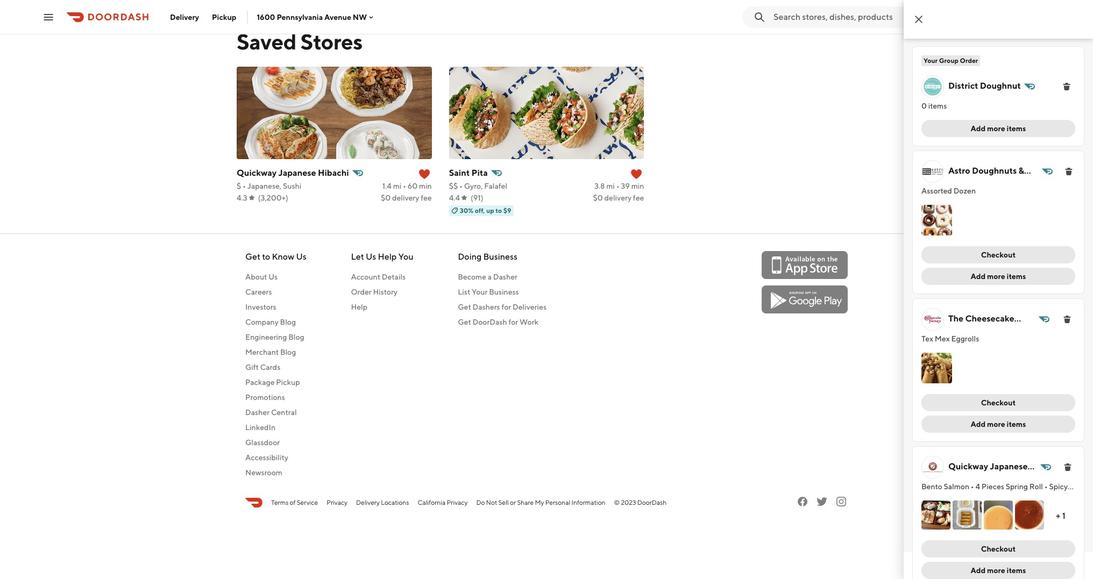 Task type: vqa. For each thing, say whether or not it's contained in the screenshot.
the leftmost the Box
no



Task type: describe. For each thing, give the bounding box(es) containing it.
factory
[[949, 326, 979, 336]]

more for cheesecake
[[987, 420, 1005, 429]]

service
[[297, 499, 318, 507]]

newsroom
[[245, 469, 282, 477]]

1600
[[257, 13, 275, 21]]

company blog link
[[245, 317, 307, 328]]

salmon
[[944, 483, 970, 491]]

linkedin
[[245, 423, 275, 432]]

personal
[[545, 499, 570, 507]]

add more items link for japanese
[[922, 562, 1076, 579]]

get for get doordash for work
[[458, 318, 471, 327]]

off,
[[475, 207, 485, 215]]

central
[[271, 408, 297, 417]]

delete saved cart image for doughnut
[[1063, 82, 1071, 91]]

for for dashers
[[502, 303, 511, 312]]

• left 'hot'
[[942, 494, 946, 502]]

work
[[520, 318, 539, 327]]

1 more from the top
[[987, 124, 1005, 133]]

0 vertical spatial to
[[496, 207, 502, 215]]

help link
[[351, 302, 414, 313]]

tex
[[922, 335, 934, 343]]

not
[[486, 499, 497, 507]]

2023
[[621, 499, 636, 507]]

add more items button for japanese
[[922, 562, 1076, 579]]

1
[[1062, 511, 1066, 522]]

get dashers for deliveries
[[458, 303, 547, 312]]

1600 pennsylvania avenue nw button
[[257, 13, 376, 21]]

items for quickway japanese hibachi
[[1007, 567, 1026, 575]]

add more items for doughnuts
[[971, 272, 1026, 281]]

deliveries
[[513, 303, 547, 312]]

(sriracha)
[[984, 494, 1017, 502]]

us for about us
[[269, 273, 278, 281]]

delivery locations
[[356, 499, 409, 507]]

4.3
[[237, 194, 247, 202]]

1 add more items from the top
[[971, 124, 1026, 133]]

quickway inside quickway japanese hibachi
[[949, 462, 988, 472]]

blog for company blog
[[280, 318, 296, 327]]

(3,200+)
[[258, 194, 288, 202]]

information
[[572, 499, 606, 507]]

become
[[458, 273, 486, 281]]

package
[[245, 378, 275, 387]]

get for get to know us
[[245, 252, 260, 262]]

you
[[398, 252, 414, 262]]

group
[[939, 56, 959, 65]]

$$
[[449, 182, 458, 190]]

0 vertical spatial quickway
[[237, 168, 277, 178]]

district doughnut
[[949, 81, 1021, 91]]

add more items link for cheesecake
[[922, 416, 1076, 433]]

• left 39
[[616, 182, 620, 190]]

become a dasher
[[458, 273, 518, 281]]

checkout link for the cheesecake factory
[[922, 395, 1076, 412]]

1600 pennsylvania avenue nw
[[257, 13, 367, 21]]

assorted dozen image
[[922, 205, 952, 236]]

0 vertical spatial doordash
[[473, 318, 507, 327]]

pita
[[472, 168, 488, 178]]

0 vertical spatial order
[[960, 56, 978, 65]]

about us
[[245, 273, 278, 281]]

1 horizontal spatial help
[[378, 252, 397, 262]]

carts
[[951, 22, 980, 37]]

click to remove this store from your saved list image
[[418, 168, 431, 181]]

dasher central link
[[245, 407, 307, 418]]

gift cards link
[[245, 362, 307, 373]]

doordash on facebook image
[[796, 496, 809, 508]]

items for the cheesecake factory
[[1007, 420, 1026, 429]]

terms of service
[[271, 499, 318, 507]]

checkout for quickway japanese hibachi
[[981, 545, 1016, 554]]

blog for engineering blog
[[288, 333, 304, 342]]

japanese inside quickway japanese hibachi
[[990, 462, 1028, 472]]

privacy link
[[327, 498, 348, 508]]

let
[[351, 252, 364, 262]]

tex mex eggrolls image
[[922, 353, 952, 384]]

open menu image
[[42, 10, 55, 23]]

fee for quickway japanese hibachi
[[421, 194, 432, 202]]

about
[[245, 273, 267, 281]]

chicken
[[971, 178, 1005, 188]]

delivery for saint pita
[[605, 194, 632, 202]]

0 vertical spatial dasher
[[493, 273, 518, 281]]

glassdoor
[[245, 439, 280, 447]]

or
[[510, 499, 516, 507]]

blog for merchant blog
[[280, 348, 296, 357]]

merchant blog link
[[245, 347, 307, 358]]

bento salmon image
[[922, 501, 951, 530]]

• left 60
[[403, 182, 406, 190]]

click to remove this store from your saved list image
[[630, 168, 643, 181]]

checkout link for astro doughnuts & fried chicken
[[922, 247, 1076, 264]]

doing business
[[458, 252, 518, 262]]

terms
[[271, 499, 289, 507]]

min for saint pita
[[631, 182, 644, 190]]

delivery for quickway japanese hibachi
[[392, 194, 419, 202]]

engineering blog link
[[245, 332, 307, 343]]

list your business
[[458, 288, 519, 296]]

investors
[[245, 303, 276, 312]]

sushi
[[283, 182, 301, 190]]

30% off, up to $9
[[460, 207, 511, 215]]

california privacy
[[418, 499, 468, 507]]

do not sell or share my personal information
[[476, 499, 606, 507]]

1 sauce from the left
[[962, 494, 982, 502]]

1 privacy from the left
[[327, 499, 348, 507]]

delivery for delivery locations
[[356, 499, 380, 507]]

merchant
[[245, 348, 279, 357]]

1 vertical spatial business
[[489, 288, 519, 296]]

fee for saint pita
[[633, 194, 644, 202]]

pieces
[[982, 483, 1004, 491]]

terms of service link
[[271, 498, 318, 508]]

order history
[[351, 288, 398, 296]]

get to know us
[[245, 252, 307, 262]]

saved
[[237, 29, 296, 54]]

saint
[[449, 168, 470, 178]]

checkout for the cheesecake factory
[[981, 399, 1016, 408]]

of
[[290, 499, 296, 507]]

hot
[[947, 494, 960, 502]]

delivery for delivery
[[170, 13, 199, 21]]

3.8
[[594, 182, 605, 190]]

©
[[614, 499, 620, 507]]

doughnut
[[980, 81, 1021, 91]]

add for doughnuts
[[971, 272, 986, 281]]

share
[[517, 499, 534, 507]]

1 add more items button from the top
[[922, 120, 1076, 137]]

saved stores
[[237, 29, 363, 54]]

39
[[621, 182, 630, 190]]

other carts
[[913, 22, 980, 37]]

engineering
[[245, 333, 287, 342]]

mayo
[[922, 494, 941, 502]]

accessibility
[[245, 454, 288, 462]]

close image
[[913, 13, 925, 26]]

$
[[237, 182, 241, 190]]

spring
[[1006, 483, 1028, 491]]

more for japanese
[[987, 567, 1005, 575]]

• right $$
[[459, 182, 463, 190]]

doughnuts
[[972, 166, 1017, 176]]

know
[[272, 252, 294, 262]]

$​0 for quickway japanese hibachi
[[381, 194, 391, 202]]

1 vertical spatial to
[[262, 252, 270, 262]]



Task type: locate. For each thing, give the bounding box(es) containing it.
2 add more items button from the top
[[922, 268, 1076, 285]]

dasher up linkedin
[[245, 408, 270, 417]]

2 $​0 delivery fee from the left
[[593, 194, 644, 202]]

2 more from the top
[[987, 272, 1005, 281]]

items for astro doughnuts & fried chicken
[[1007, 272, 1026, 281]]

gyro,
[[464, 182, 483, 190]]

add more items for cheesecake
[[971, 420, 1026, 429]]

up
[[486, 207, 494, 215]]

assorted
[[922, 187, 952, 195]]

2 $​0 from the left
[[593, 194, 603, 202]]

1 add from the top
[[971, 124, 986, 133]]

1 horizontal spatial delivery
[[605, 194, 632, 202]]

promotions link
[[245, 392, 307, 403]]

merchant blog
[[245, 348, 296, 357]]

1 vertical spatial pickup
[[276, 378, 300, 387]]

0 horizontal spatial quickway japanese hibachi
[[237, 168, 349, 178]]

dozen
[[954, 187, 976, 195]]

let us help you
[[351, 252, 414, 262]]

us right the know
[[296, 252, 307, 262]]

1 vertical spatial get
[[458, 303, 471, 312]]

2 add more items from the top
[[971, 272, 1026, 281]]

delete saved cart image for japanese
[[1064, 463, 1073, 472]]

0 vertical spatial delivery
[[170, 13, 199, 21]]

1 horizontal spatial us
[[296, 252, 307, 262]]

to left the know
[[262, 252, 270, 262]]

checkout link for quickway japanese hibachi
[[922, 541, 1076, 558]]

company blog
[[245, 318, 296, 327]]

add for cheesecake
[[971, 420, 986, 429]]

package pickup
[[245, 378, 300, 387]]

delivery button
[[164, 8, 206, 26]]

fee down 3.8 mi • 39 min
[[633, 194, 644, 202]]

delete saved cart image for astro doughnuts & fried chicken
[[1065, 167, 1073, 176]]

1 vertical spatial blog
[[288, 333, 304, 342]]

2 fee from the left
[[633, 194, 644, 202]]

$​0 down the 1.4
[[381, 194, 391, 202]]

4.4
[[449, 194, 460, 202]]

1 vertical spatial for
[[509, 318, 518, 327]]

quickway up the 4
[[949, 462, 988, 472]]

1 vertical spatial checkout link
[[922, 395, 1076, 412]]

2 vertical spatial get
[[458, 318, 471, 327]]

add more items button
[[922, 120, 1076, 137], [922, 268, 1076, 285], [922, 416, 1076, 433], [922, 562, 1076, 579]]

list
[[458, 288, 470, 296]]

us up careers link
[[269, 273, 278, 281]]

0 horizontal spatial $​0
[[381, 194, 391, 202]]

order inside order history link
[[351, 288, 372, 296]]

yummy
[[1023, 494, 1049, 502]]

$​0 delivery fee down 3.8 mi • 39 min
[[593, 194, 644, 202]]

1 checkout link from the top
[[922, 247, 1076, 264]]

0 horizontal spatial $​0 delivery fee
[[381, 194, 432, 202]]

1 vertical spatial your
[[472, 288, 488, 296]]

add more items
[[971, 124, 1026, 133], [971, 272, 1026, 281], [971, 420, 1026, 429], [971, 567, 1026, 575]]

checkout for astro doughnuts & fried chicken
[[981, 251, 1016, 259]]

add more items for japanese
[[971, 567, 1026, 575]]

0 horizontal spatial japanese
[[278, 168, 316, 178]]

mi right the 1.4
[[393, 182, 402, 190]]

1 horizontal spatial doordash
[[637, 499, 667, 507]]

0 horizontal spatial help
[[351, 303, 368, 312]]

japanese up spring
[[990, 462, 1028, 472]]

• left the 4
[[971, 483, 974, 491]]

us for let us help you
[[366, 252, 376, 262]]

order history link
[[351, 287, 414, 298]]

falafel
[[484, 182, 507, 190]]

1 vertical spatial checkout
[[981, 399, 1016, 408]]

0
[[922, 102, 927, 110]]

mi for saint pita
[[607, 182, 615, 190]]

sauce down the 4
[[962, 494, 982, 502]]

1 horizontal spatial pickup
[[276, 378, 300, 387]]

0 horizontal spatial order
[[351, 288, 372, 296]]

1 $​0 from the left
[[381, 194, 391, 202]]

for for doordash
[[509, 318, 518, 327]]

for left work
[[509, 318, 518, 327]]

delivery
[[392, 194, 419, 202], [605, 194, 632, 202]]

1 horizontal spatial $​0 delivery fee
[[593, 194, 644, 202]]

4 add more items from the top
[[971, 567, 1026, 575]]

4 add more items link from the top
[[922, 562, 1076, 579]]

1 horizontal spatial delivery
[[356, 499, 380, 507]]

2 min from the left
[[631, 182, 644, 190]]

0 horizontal spatial delivery
[[170, 13, 199, 21]]

order down account
[[351, 288, 372, 296]]

doordash on twitter image
[[816, 496, 829, 508]]

0 vertical spatial your
[[924, 56, 938, 65]]

blog
[[280, 318, 296, 327], [288, 333, 304, 342], [280, 348, 296, 357]]

0 vertical spatial get
[[245, 252, 260, 262]]

1 horizontal spatial your
[[924, 56, 938, 65]]

your inside list your business link
[[472, 288, 488, 296]]

us right let
[[366, 252, 376, 262]]

pickup inside button
[[212, 13, 236, 21]]

0 horizontal spatial pickup
[[212, 13, 236, 21]]

items
[[929, 102, 947, 110], [1007, 124, 1026, 133], [1007, 272, 1026, 281], [1007, 420, 1026, 429], [1007, 567, 1026, 575]]

4 more from the top
[[987, 567, 1005, 575]]

doordash on instagram image
[[835, 496, 848, 508]]

1 mi from the left
[[393, 182, 402, 190]]

assorted dozen
[[922, 187, 976, 195]]

1 vertical spatial quickway japanese hibachi
[[949, 462, 1028, 484]]

details
[[382, 273, 406, 281]]

1 horizontal spatial sauce
[[1050, 494, 1071, 502]]

quickway japanese hibachi up (sriracha)
[[949, 462, 1028, 484]]

1 vertical spatial delivery
[[356, 499, 380, 507]]

fee down 1.4 mi • 60 min
[[421, 194, 432, 202]]

dashers
[[473, 303, 500, 312]]

delivery down 1.4 mi • 60 min
[[392, 194, 419, 202]]

0 vertical spatial delete saved cart image
[[1065, 167, 1073, 176]]

engineering blog
[[245, 333, 304, 342]]

2 add from the top
[[971, 272, 986, 281]]

0 vertical spatial business
[[483, 252, 518, 262]]

glassdoor link
[[245, 437, 307, 448]]

0 horizontal spatial to
[[262, 252, 270, 262]]

$​0 delivery fee
[[381, 194, 432, 202], [593, 194, 644, 202]]

0 horizontal spatial min
[[419, 182, 432, 190]]

california
[[418, 499, 446, 507]]

1 horizontal spatial quickway
[[949, 462, 988, 472]]

locations
[[381, 499, 409, 507]]

the cheesecake factory
[[949, 314, 1015, 336]]

4 add from the top
[[971, 567, 986, 575]]

dasher central
[[245, 408, 297, 417]]

newsroom link
[[245, 468, 307, 478]]

$​0 delivery fee for saint pita
[[593, 194, 644, 202]]

1 add more items link from the top
[[922, 120, 1076, 137]]

help left you on the top of the page
[[378, 252, 397, 262]]

0 horizontal spatial us
[[269, 273, 278, 281]]

&
[[1019, 166, 1024, 176]]

add for japanese
[[971, 567, 986, 575]]

doordash down dashers
[[473, 318, 507, 327]]

help down 'order history'
[[351, 303, 368, 312]]

$ • japanese, sushi
[[237, 182, 301, 190]]

2 add more items link from the top
[[922, 268, 1076, 285]]

1 vertical spatial hibachi
[[949, 474, 980, 484]]

3 add more items button from the top
[[922, 416, 1076, 433]]

0 horizontal spatial quickway
[[237, 168, 277, 178]]

3 add more items link from the top
[[922, 416, 1076, 433]]

1 vertical spatial quickway
[[949, 462, 988, 472]]

account details link
[[351, 272, 414, 282]]

help inside help link
[[351, 303, 368, 312]]

delivery left pickup button at the top of page
[[170, 13, 199, 21]]

my
[[535, 499, 544, 507]]

nw
[[353, 13, 367, 21]]

sell
[[499, 499, 509, 507]]

quickway up japanese,
[[237, 168, 277, 178]]

1 horizontal spatial hibachi
[[949, 474, 980, 484]]

3 checkout link from the top
[[922, 541, 1076, 558]]

careers link
[[245, 287, 307, 298]]

fried
[[949, 178, 970, 188]]

hibachi
[[318, 168, 349, 178], [949, 474, 980, 484]]

careers
[[245, 288, 272, 296]]

business down become a dasher link
[[489, 288, 519, 296]]

us
[[296, 252, 307, 262], [366, 252, 376, 262], [269, 273, 278, 281]]

$​0 delivery fee for quickway japanese hibachi
[[381, 194, 432, 202]]

to left $9 on the top of page
[[496, 207, 502, 215]]

0 vertical spatial blog
[[280, 318, 296, 327]]

roll
[[1030, 483, 1043, 491]]

delete saved cart image
[[1063, 82, 1071, 91], [1064, 463, 1073, 472]]

2 horizontal spatial us
[[366, 252, 376, 262]]

• down spring
[[1018, 494, 1022, 502]]

1 checkout from the top
[[981, 251, 1016, 259]]

1 vertical spatial delete saved cart image
[[1064, 463, 1073, 472]]

3 checkout from the top
[[981, 545, 1016, 554]]

privacy inside the california privacy link
[[447, 499, 468, 507]]

0 vertical spatial checkout link
[[922, 247, 1076, 264]]

0 vertical spatial delete saved cart image
[[1063, 82, 1071, 91]]

stores
[[301, 29, 363, 54]]

for
[[502, 303, 511, 312], [509, 318, 518, 327]]

get for get dashers for deliveries
[[458, 303, 471, 312]]

cards
[[260, 363, 280, 372]]

1 horizontal spatial quickway japanese hibachi
[[949, 462, 1028, 484]]

$​0 down 3.8
[[593, 194, 603, 202]]

bento salmon • 4 pieces spring roll • spicy mayo • hot sauce (sriracha) • yummy sauce
[[922, 483, 1071, 502]]

2 vertical spatial checkout
[[981, 545, 1016, 554]]

do not sell or share my personal information link
[[476, 498, 606, 508]]

get inside get dashers for deliveries link
[[458, 303, 471, 312]]

0 horizontal spatial hibachi
[[318, 168, 349, 178]]

min down click to remove this store from your saved list image
[[631, 182, 644, 190]]

sauce down the spicy
[[1050, 494, 1071, 502]]

delivery down 3.8 mi • 39 min
[[605, 194, 632, 202]]

order right 'group'
[[960, 56, 978, 65]]

0 vertical spatial checkout
[[981, 251, 1016, 259]]

spicy
[[1049, 483, 1068, 491]]

• right '$'
[[243, 182, 246, 190]]

company
[[245, 318, 279, 327]]

investors link
[[245, 302, 307, 313]]

delivery left locations
[[356, 499, 380, 507]]

1 horizontal spatial mi
[[607, 182, 615, 190]]

1 min from the left
[[419, 182, 432, 190]]

1 vertical spatial doordash
[[637, 499, 667, 507]]

0 horizontal spatial mi
[[393, 182, 402, 190]]

your right list
[[472, 288, 488, 296]]

0 vertical spatial quickway japanese hibachi
[[237, 168, 349, 178]]

0 items
[[922, 102, 947, 110]]

doordash right '2023' at the bottom right
[[637, 499, 667, 507]]

mex
[[935, 335, 950, 343]]

1 vertical spatial japanese
[[990, 462, 1028, 472]]

pickup down 'gift cards' link
[[276, 378, 300, 387]]

add more items button for cheesecake
[[922, 416, 1076, 433]]

privacy left do on the bottom left of page
[[447, 499, 468, 507]]

blog down the investors link
[[280, 318, 296, 327]]

your group order
[[924, 56, 978, 65]]

+ 1
[[1056, 511, 1066, 522]]

0 vertical spatial for
[[502, 303, 511, 312]]

delivery inside button
[[170, 13, 199, 21]]

3 add from the top
[[971, 420, 986, 429]]

mi right 3.8
[[607, 182, 615, 190]]

1 vertical spatial dasher
[[245, 408, 270, 417]]

1 horizontal spatial $​0
[[593, 194, 603, 202]]

0 horizontal spatial delivery
[[392, 194, 419, 202]]

accessibility link
[[245, 453, 307, 463]]

3 more from the top
[[987, 420, 1005, 429]]

60
[[408, 182, 418, 190]]

add more items link for doughnuts
[[922, 268, 1076, 285]]

0 horizontal spatial dasher
[[245, 408, 270, 417]]

get inside get doordash for work link
[[458, 318, 471, 327]]

1 horizontal spatial japanese
[[990, 462, 1028, 472]]

0 horizontal spatial your
[[472, 288, 488, 296]]

fee
[[421, 194, 432, 202], [633, 194, 644, 202]]

(91)
[[471, 194, 483, 202]]

1 vertical spatial delete saved cart image
[[1063, 315, 1072, 324]]

1 horizontal spatial fee
[[633, 194, 644, 202]]

get doordash for work
[[458, 318, 539, 327]]

0 vertical spatial pickup
[[212, 13, 236, 21]]

min
[[419, 182, 432, 190], [631, 182, 644, 190]]

30%
[[460, 207, 474, 215]]

2 vertical spatial checkout link
[[922, 541, 1076, 558]]

avenue
[[324, 13, 351, 21]]

for down list your business link
[[502, 303, 511, 312]]

1 horizontal spatial privacy
[[447, 499, 468, 507]]

2 sauce from the left
[[1050, 494, 1071, 502]]

pickup right 'delivery' button
[[212, 13, 236, 21]]

delete saved cart image
[[1065, 167, 1073, 176], [1063, 315, 1072, 324]]

1 horizontal spatial order
[[960, 56, 978, 65]]

get
[[245, 252, 260, 262], [458, 303, 471, 312], [458, 318, 471, 327]]

blog down 'engineering blog' link
[[280, 348, 296, 357]]

2 checkout from the top
[[981, 399, 1016, 408]]

spicy mayo image
[[984, 501, 1013, 530]]

4 add more items button from the top
[[922, 562, 1076, 579]]

0 horizontal spatial sauce
[[962, 494, 982, 502]]

2 privacy from the left
[[447, 499, 468, 507]]

delivery locations link
[[356, 498, 409, 508]]

saint pita
[[449, 168, 488, 178]]

mi for quickway japanese hibachi
[[393, 182, 402, 190]]

blog up 'merchant blog' link
[[288, 333, 304, 342]]

1 $​0 delivery fee from the left
[[381, 194, 432, 202]]

1 horizontal spatial dasher
[[493, 273, 518, 281]]

delete saved cart image for the cheesecake factory
[[1063, 315, 1072, 324]]

dasher up list your business link
[[493, 273, 518, 281]]

$​0 for saint pita
[[593, 194, 603, 202]]

1 vertical spatial help
[[351, 303, 368, 312]]

0 horizontal spatial privacy
[[327, 499, 348, 507]]

more for doughnuts
[[987, 272, 1005, 281]]

pickup
[[212, 13, 236, 21], [276, 378, 300, 387]]

• right "roll"
[[1045, 483, 1048, 491]]

0 vertical spatial help
[[378, 252, 397, 262]]

2 vertical spatial blog
[[280, 348, 296, 357]]

1 fee from the left
[[421, 194, 432, 202]]

2 delivery from the left
[[605, 194, 632, 202]]

privacy right service
[[327, 499, 348, 507]]

doordash
[[473, 318, 507, 327], [637, 499, 667, 507]]

1 delivery from the left
[[392, 194, 419, 202]]

4 pieces spring roll image
[[953, 501, 982, 530]]

about us link
[[245, 272, 307, 282]]

min for quickway japanese hibachi
[[419, 182, 432, 190]]

business
[[483, 252, 518, 262], [489, 288, 519, 296]]

0 horizontal spatial fee
[[421, 194, 432, 202]]

4
[[976, 483, 980, 491]]

3 add more items from the top
[[971, 420, 1026, 429]]

dasher
[[493, 273, 518, 281], [245, 408, 270, 417]]

1.4
[[382, 182, 392, 190]]

quickway japanese hibachi up sushi
[[237, 168, 349, 178]]

add more items button for doughnuts
[[922, 268, 1076, 285]]

your left 'group'
[[924, 56, 938, 65]]

history
[[373, 288, 398, 296]]

japanese up sushi
[[278, 168, 316, 178]]

min down click to remove this store from your saved list icon
[[419, 182, 432, 190]]

hot sauce (sriracha) image
[[1015, 501, 1044, 530]]

business up become a dasher link
[[483, 252, 518, 262]]

$​0 delivery fee down 1.4 mi • 60 min
[[381, 194, 432, 202]]

1 horizontal spatial min
[[631, 182, 644, 190]]

1 horizontal spatial to
[[496, 207, 502, 215]]

0 horizontal spatial doordash
[[473, 318, 507, 327]]

0 vertical spatial japanese
[[278, 168, 316, 178]]

2 mi from the left
[[607, 182, 615, 190]]

0 vertical spatial hibachi
[[318, 168, 349, 178]]

2 checkout link from the top
[[922, 395, 1076, 412]]

1 vertical spatial order
[[351, 288, 372, 296]]



